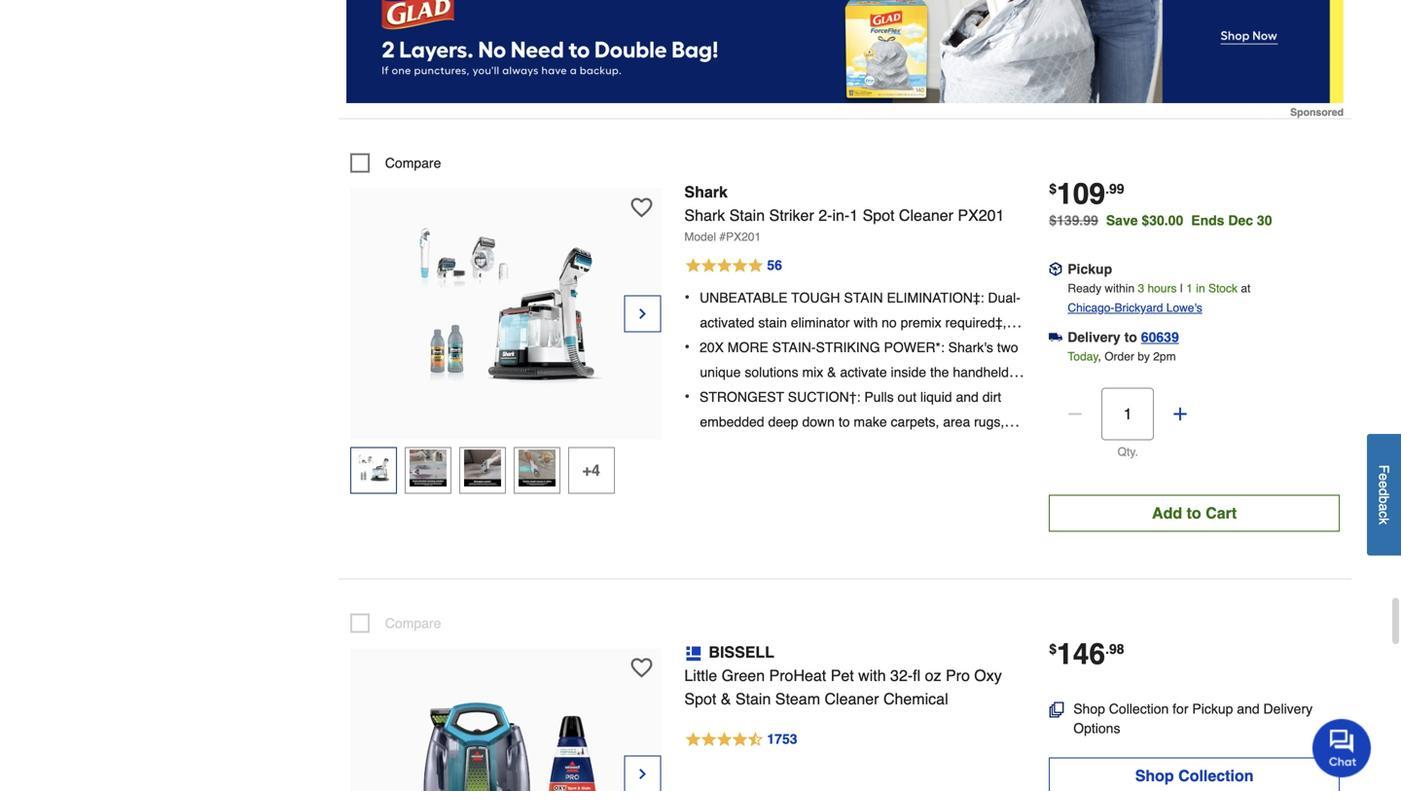 Task type: vqa. For each thing, say whether or not it's contained in the screenshot.
Smart
no



Task type: locate. For each thing, give the bounding box(es) containing it.
2 gallery item 0 image from the top
[[399, 658, 613, 791]]

1 vertical spatial carpets,
[[891, 414, 940, 430]]

0 horizontal spatial rugs,
[[784, 364, 814, 380]]

0 vertical spatial area
[[752, 364, 780, 380]]

0 vertical spatial px201
[[958, 206, 1005, 224]]

stain down green
[[736, 690, 771, 708]]

collection down shop collection for pickup and delivery options on the bottom right of page
[[1179, 767, 1254, 785]]

0 vertical spatial chevron right image
[[635, 304, 651, 324]]

1 horizontal spatial collection
[[1179, 767, 1254, 785]]

carpets,
[[700, 364, 749, 380], [891, 414, 940, 430]]

new
[[700, 464, 725, 479]]

cleaner up elimination‡:
[[899, 206, 954, 224]]

to right add on the right bottom of the page
[[1187, 504, 1202, 522]]

1 gallery item 0 image from the top
[[399, 198, 613, 412]]

stain inside • unbeatable tough stain elimination‡: dual- activated stain eliminator with no premix required‡, eliminates stains & odors throughout your home: carpets, area rugs, couches, upholstery, cars & more!
[[759, 315, 787, 330]]

shop inside shop collection for pickup and delivery options
[[1074, 701, 1106, 717]]

area up spot
[[752, 364, 780, 380]]

the down inside on the right top
[[905, 389, 924, 405]]

no inside • unbeatable tough stain elimination‡: dual- activated stain eliminator with no premix required‡, eliminates stains & odors throughout your home: carpets, area rugs, couches, upholstery, cars & more!
[[882, 315, 897, 330]]

truck filled image
[[1049, 331, 1063, 344]]

tough
[[834, 414, 868, 430]]

0 horizontal spatial delivery
[[1068, 329, 1121, 345]]

$ for 146
[[1049, 641, 1057, 657]]

0 vertical spatial rugs,
[[784, 364, 814, 380]]

cleaner
[[899, 206, 954, 224], [825, 690, 879, 708]]

eliminator inside • unbeatable tough stain elimination‡: dual- activated stain eliminator with no premix required‡, eliminates stains & odors throughout your home: carpets, area rugs, couches, upholstery, cars & more!
[[791, 315, 850, 330]]

1 inside shark shark stain striker 2-in-1 spot cleaner px201 model # px201
[[850, 206, 859, 224]]

$ 109 .99
[[1049, 177, 1125, 211]]

minus image
[[1066, 404, 1085, 424]]

1 vertical spatial stain
[[736, 690, 771, 708]]

.98
[[1106, 641, 1125, 657]]

• inside • 20x more stain-striking power*: shark's two unique solutions mix & activate inside the handheld stain & spot eliminator to unleash the power of oxy delivering unbeatable tough stain elimination, with no premix required.
[[685, 338, 690, 356]]

2 vertical spatial •
[[685, 387, 690, 405]]

0 horizontal spatial no
[[882, 315, 897, 330]]

shop down shop collection for pickup and delivery options on the bottom right of page
[[1136, 767, 1175, 785]]

1 horizontal spatial pickup
[[1193, 701, 1234, 717]]

delivery up chat invite button image
[[1264, 701, 1313, 717]]

compare inside gr_7141 element
[[385, 616, 441, 631]]

gr_7141 element
[[350, 614, 441, 633]]

compare inside the 5014283269 element
[[385, 155, 441, 171]]

0 vertical spatial collection
[[1109, 701, 1169, 717]]

0 vertical spatial •
[[685, 288, 690, 306]]

1 horizontal spatial premix
[[901, 315, 942, 330]]

spot down little
[[685, 690, 717, 708]]

couches, down down
[[798, 439, 852, 455]]

0 horizontal spatial collection
[[1109, 701, 1169, 717]]

1 vertical spatial •
[[685, 338, 690, 356]]

2 vertical spatial with
[[859, 667, 886, 685]]

1 • from the top
[[685, 288, 690, 306]]

collection for shop collection for pickup and delivery options
[[1109, 701, 1169, 717]]

0 vertical spatial stain
[[759, 315, 787, 330]]

and down "make"
[[856, 439, 879, 455]]

1 $ from the top
[[1049, 181, 1057, 196]]

power*:
[[884, 340, 945, 355]]

furniture,
[[740, 439, 794, 455]]

1 vertical spatial shark
[[685, 206, 725, 224]]

and left dirt
[[956, 389, 979, 405]]

shop collection
[[1136, 767, 1254, 785]]

options
[[1074, 721, 1121, 736]]

premix inside • 20x more stain-striking power*: shark's two unique solutions mix & activate inside the handheld stain & spot eliminator to unleash the power of oxy delivering unbeatable tough stain elimination, with no premix required.
[[700, 439, 741, 455]]

0 horizontal spatial stain
[[700, 389, 729, 405]]

spot right in-
[[863, 206, 895, 224]]

d
[[1377, 488, 1392, 496]]

30
[[1257, 213, 1273, 228]]

1 vertical spatial delivery
[[1264, 701, 1313, 717]]

1 vertical spatial eliminator
[[775, 389, 834, 405]]

• for • 20x more stain-striking power*: shark's two unique solutions mix & activate inside the handheld stain & spot eliminator to unleash the power of oxy delivering unbeatable tough stain elimination, with no premix required.
[[685, 338, 690, 356]]

rugs, down stain-
[[784, 364, 814, 380]]

1 vertical spatial spot
[[685, 690, 717, 708]]

2 shark from the top
[[685, 206, 725, 224]]

& right mix
[[827, 364, 837, 380]]

0 horizontal spatial px201
[[726, 230, 761, 244]]

0 horizontal spatial cleaner
[[825, 690, 879, 708]]

1 horizontal spatial 1
[[1187, 282, 1193, 295]]

0 vertical spatial pickup
[[1068, 261, 1113, 277]]

stock
[[1209, 282, 1238, 295]]

eliminator
[[791, 315, 850, 330], [775, 389, 834, 405]]

$ inside $ 109 .99
[[1049, 181, 1057, 196]]

& down green
[[721, 690, 731, 708]]

0 vertical spatial cleaner
[[899, 206, 954, 224]]

area inside "• strongest suction†: pulls out liquid and dirt embedded deep down to make carpets, area rugs, stairs, furniture, couches, and upholstery look like new again."
[[943, 414, 971, 430]]

0 vertical spatial $
[[1049, 181, 1057, 196]]

embedded
[[700, 414, 765, 430]]

0 vertical spatial and
[[956, 389, 979, 405]]

eliminator inside • 20x more stain-striking power*: shark's two unique solutions mix & activate inside the handheld stain & spot eliminator to unleash the power of oxy delivering unbeatable tough stain elimination, with no premix required.
[[775, 389, 834, 405]]

was price $139.99 element
[[1049, 208, 1107, 228]]

2 • from the top
[[685, 338, 690, 356]]

1 chevron right image from the top
[[635, 304, 651, 324]]

1 vertical spatial and
[[856, 439, 879, 455]]

1 right 2-
[[850, 206, 859, 224]]

1 vertical spatial compare
[[385, 616, 441, 631]]

0 vertical spatial stain
[[730, 206, 765, 224]]

pickup right for
[[1193, 701, 1234, 717]]

0 vertical spatial gallery item 0 image
[[399, 198, 613, 412]]

px201 up 5 stars image in the top of the page
[[726, 230, 761, 244]]

1 vertical spatial $
[[1049, 641, 1057, 657]]

1 vertical spatial collection
[[1179, 767, 1254, 785]]

f e e d b a c k
[[1377, 465, 1392, 525]]

stains
[[765, 340, 801, 355]]

• for • strongest suction†: pulls out liquid and dirt embedded deep down to make carpets, area rugs, stairs, furniture, couches, and upholstery look like new again.
[[685, 387, 690, 405]]

shark
[[685, 183, 728, 201], [685, 206, 725, 224]]

1 vertical spatial pickup
[[1193, 701, 1234, 717]]

$ left the .98
[[1049, 641, 1057, 657]]

$ up $139.99 at the right of page
[[1049, 181, 1057, 196]]

2 $ from the top
[[1049, 641, 1057, 657]]

0 vertical spatial premix
[[901, 315, 942, 330]]

& left spot
[[733, 389, 742, 405]]

and right for
[[1237, 701, 1260, 717]]

$
[[1049, 181, 1057, 196], [1049, 641, 1057, 657]]

thumbnail image
[[355, 450, 392, 487], [410, 450, 447, 487], [464, 450, 501, 487], [519, 450, 556, 487]]

couches, inside • unbeatable tough stain elimination‡: dual- activated stain eliminator with no premix required‡, eliminates stains & odors throughout your home: carpets, area rugs, couches, upholstery, cars & more!
[[818, 364, 872, 380]]

0 horizontal spatial 1
[[850, 206, 859, 224]]

1 horizontal spatial stain
[[759, 315, 787, 330]]

shop up options
[[1074, 701, 1106, 717]]

elimination‡:
[[887, 290, 985, 306]]

0 horizontal spatial carpets,
[[700, 364, 749, 380]]

advertisement region
[[346, 0, 1344, 118]]

heart outline image
[[631, 657, 653, 679]]

• inside • unbeatable tough stain elimination‡: dual- activated stain eliminator with no premix required‡, eliminates stains & odors throughout your home: carpets, area rugs, couches, upholstery, cars & more!
[[685, 288, 690, 306]]

1 horizontal spatial rugs,
[[974, 414, 1005, 430]]

e
[[1377, 473, 1392, 481], [1377, 481, 1392, 488]]

add
[[1152, 504, 1183, 522]]

e up 'd'
[[1377, 473, 1392, 481]]

0 vertical spatial shark
[[685, 183, 728, 201]]

chat invite button image
[[1313, 718, 1372, 778]]

order
[[1105, 350, 1135, 363]]

0 vertical spatial couches,
[[818, 364, 872, 380]]

model
[[685, 230, 716, 244]]

2 vertical spatial stain
[[871, 414, 900, 430]]

like
[[978, 439, 999, 455]]

0 vertical spatial shop
[[1074, 701, 1106, 717]]

1 vertical spatial gallery item 0 image
[[399, 658, 613, 791]]

& inside the "bissell little green proheat pet with 32-fl oz pro oxy spot & stain steam cleaner chemical"
[[721, 690, 731, 708]]

to right down
[[839, 414, 850, 430]]

a
[[1377, 504, 1392, 511]]

• left 20x
[[685, 338, 690, 356]]

premix up power*: at right top
[[901, 315, 942, 330]]

eliminator down mix
[[775, 389, 834, 405]]

cleaner inside shark shark stain striker 2-in-1 spot cleaner px201 model # px201
[[899, 206, 954, 224]]

1 horizontal spatial cleaner
[[899, 206, 954, 224]]

$139.99
[[1049, 213, 1099, 228]]

delivery
[[1068, 329, 1121, 345], [1264, 701, 1313, 717]]

0 vertical spatial no
[[882, 315, 897, 330]]

pickup
[[1068, 261, 1113, 277], [1193, 701, 1234, 717]]

collection left for
[[1109, 701, 1169, 717]]

1 vertical spatial no
[[1005, 414, 1020, 430]]

compare for shark stain striker 2-in-1 spot cleaner px201
[[385, 155, 441, 171]]

spot inside the "bissell little green proheat pet with 32-fl oz pro oxy spot & stain steam cleaner chemical"
[[685, 690, 717, 708]]

0 vertical spatial 1
[[850, 206, 859, 224]]

#
[[720, 230, 726, 244]]

of
[[968, 389, 980, 405]]

& right cars
[[975, 364, 984, 380]]

1 vertical spatial chevron right image
[[635, 764, 651, 784]]

gallery item 0 image
[[399, 198, 613, 412], [399, 658, 613, 791]]

1 vertical spatial with
[[977, 414, 1001, 430]]

• inside "• strongest suction†: pulls out liquid and dirt embedded deep down to make carpets, area rugs, stairs, furniture, couches, and upholstery look like new again."
[[685, 387, 690, 405]]

2 horizontal spatial stain
[[871, 414, 900, 430]]

premix up new
[[700, 439, 741, 455]]

60639
[[1142, 329, 1179, 345]]

within
[[1105, 282, 1135, 295]]

chevron right image for 1st gallery item 0 image
[[635, 304, 651, 324]]

1 vertical spatial premix
[[700, 439, 741, 455]]

collection inside shop collection for pickup and delivery options
[[1109, 701, 1169, 717]]

1 horizontal spatial carpets,
[[891, 414, 940, 430]]

delivery inside shop collection for pickup and delivery options
[[1264, 701, 1313, 717]]

to up tough
[[838, 389, 849, 405]]

couches, down striking
[[818, 364, 872, 380]]

home:
[[955, 340, 993, 355]]

no down oxy
[[1005, 414, 1020, 430]]

2 vertical spatial and
[[1237, 701, 1260, 717]]

throughout
[[855, 340, 921, 355]]

deep
[[768, 414, 799, 430]]

the down your on the right top of the page
[[930, 364, 949, 380]]

2 thumbnail image from the left
[[410, 450, 447, 487]]

px201 up dual-
[[958, 206, 1005, 224]]

0 vertical spatial delivery
[[1068, 329, 1121, 345]]

rugs,
[[784, 364, 814, 380], [974, 414, 1005, 430]]

1 compare from the top
[[385, 155, 441, 171]]

1 vertical spatial px201
[[726, 230, 761, 244]]

0 vertical spatial the
[[930, 364, 949, 380]]

1 horizontal spatial no
[[1005, 414, 1020, 430]]

2 compare from the top
[[385, 616, 441, 631]]

0 horizontal spatial premix
[[700, 439, 741, 455]]

cleaner down pet
[[825, 690, 879, 708]]

oz
[[925, 667, 942, 685]]

0 horizontal spatial the
[[905, 389, 924, 405]]

save
[[1107, 213, 1138, 228]]

1 vertical spatial stain
[[700, 389, 729, 405]]

premix
[[901, 315, 942, 330], [700, 439, 741, 455]]

1 horizontal spatial px201
[[958, 206, 1005, 224]]

e up b
[[1377, 481, 1392, 488]]

stain up stains
[[759, 315, 787, 330]]

pickup up the ready
[[1068, 261, 1113, 277]]

spot
[[746, 389, 771, 405]]

1 horizontal spatial spot
[[863, 206, 895, 224]]

0 vertical spatial carpets,
[[700, 364, 749, 380]]

1 vertical spatial couches,
[[798, 439, 852, 455]]

0 vertical spatial eliminator
[[791, 315, 850, 330]]

0 horizontal spatial shop
[[1074, 701, 1106, 717]]

2 chevron right image from the top
[[635, 764, 651, 784]]

out
[[898, 389, 917, 405]]

px201
[[958, 206, 1005, 224], [726, 230, 761, 244]]

chevron right image
[[635, 304, 651, 324], [635, 764, 651, 784]]

carpets, up upholstery on the bottom
[[891, 414, 940, 430]]

• down 5 stars image in the top of the page
[[685, 288, 690, 306]]

compare
[[385, 155, 441, 171], [385, 616, 441, 631]]

to up today , order by 2pm
[[1125, 329, 1138, 345]]

stain left striker at the right top of page
[[730, 206, 765, 224]]

couches,
[[818, 364, 872, 380], [798, 439, 852, 455]]

& up mix
[[805, 340, 814, 355]]

stain
[[759, 315, 787, 330], [700, 389, 729, 405], [871, 414, 900, 430]]

2 horizontal spatial and
[[1237, 701, 1260, 717]]

0 horizontal spatial spot
[[685, 690, 717, 708]]

pickup inside shop collection for pickup and delivery options
[[1193, 701, 1234, 717]]

carpets, inside "• strongest suction†: pulls out liquid and dirt embedded deep down to make carpets, area rugs, stairs, furniture, couches, and upholstery look like new again."
[[891, 414, 940, 430]]

to inside add to cart button
[[1187, 504, 1202, 522]]

little
[[685, 667, 718, 685]]

proheat
[[769, 667, 827, 685]]

stain down unique
[[700, 389, 729, 405]]

1 vertical spatial shop
[[1136, 767, 1175, 785]]

stain down pulls at the right of the page
[[871, 414, 900, 430]]

stain
[[730, 206, 765, 224], [736, 690, 771, 708]]

no inside • 20x more stain-striking power*: shark's two unique solutions mix & activate inside the handheld stain & spot eliminator to unleash the power of oxy delivering unbeatable tough stain elimination, with no premix required.
[[1005, 414, 1020, 430]]

1 horizontal spatial delivery
[[1264, 701, 1313, 717]]

rugs, inside • unbeatable tough stain elimination‡: dual- activated stain eliminator with no premix required‡, eliminates stains & odors throughout your home: carpets, area rugs, couches, upholstery, cars & more!
[[784, 364, 814, 380]]

no up throughout
[[882, 315, 897, 330]]

with up like
[[977, 414, 1001, 430]]

down
[[802, 414, 835, 430]]

rugs, up like
[[974, 414, 1005, 430]]

more!
[[700, 389, 735, 405]]

with left 32-
[[859, 667, 886, 685]]

1 vertical spatial cleaner
[[825, 690, 879, 708]]

3 • from the top
[[685, 387, 690, 405]]

with down stain
[[854, 315, 878, 330]]

area up look
[[943, 414, 971, 430]]

1 vertical spatial area
[[943, 414, 971, 430]]

1 horizontal spatial the
[[930, 364, 949, 380]]

56 button
[[685, 254, 1026, 278]]

eliminator down tough
[[791, 315, 850, 330]]

0 vertical spatial compare
[[385, 155, 441, 171]]

again.
[[729, 464, 766, 479]]

1 vertical spatial 1
[[1187, 282, 1193, 295]]

0 horizontal spatial area
[[752, 364, 780, 380]]

chemical
[[884, 690, 949, 708]]

1 vertical spatial rugs,
[[974, 414, 1005, 430]]

chicago-brickyard lowe's button
[[1068, 298, 1203, 318]]

by
[[1138, 350, 1150, 363]]

1 right |
[[1187, 282, 1193, 295]]

make
[[854, 414, 887, 430]]

0 horizontal spatial and
[[856, 439, 879, 455]]

60639 button
[[1142, 327, 1179, 347]]

shop for shop collection for pickup and delivery options
[[1074, 701, 1106, 717]]

delivery up ,
[[1068, 329, 1121, 345]]

collection
[[1109, 701, 1169, 717], [1179, 767, 1254, 785]]

0 vertical spatial with
[[854, 315, 878, 330]]

&
[[805, 340, 814, 355], [827, 364, 837, 380], [975, 364, 984, 380], [733, 389, 742, 405], [721, 690, 731, 708]]

$ inside the $ 146 .98
[[1049, 641, 1057, 657]]

1 horizontal spatial area
[[943, 414, 971, 430]]

stain
[[844, 290, 883, 306]]

• left 'more!'
[[685, 387, 690, 405]]

steam
[[776, 690, 821, 708]]

• unbeatable tough stain elimination‡: dual- activated stain eliminator with no premix required‡, eliminates stains & odors throughout your home: carpets, area rugs, couches, upholstery, cars & more!
[[685, 288, 1021, 405]]

carpets, down eliminates
[[700, 364, 749, 380]]

1 thumbnail image from the left
[[355, 450, 392, 487]]

1 horizontal spatial shop
[[1136, 767, 1175, 785]]

to inside "• strongest suction†: pulls out liquid and dirt embedded deep down to make carpets, area rugs, stairs, furniture, couches, and upholstery look like new again."
[[839, 414, 850, 430]]

0 vertical spatial spot
[[863, 206, 895, 224]]



Task type: describe. For each thing, give the bounding box(es) containing it.
compare for bissell
[[385, 616, 441, 631]]

$30.00
[[1142, 213, 1184, 228]]

3 thumbnail image from the left
[[464, 450, 501, 487]]

1 e from the top
[[1377, 473, 1392, 481]]

4.5 stars image
[[685, 728, 799, 752]]

and inside shop collection for pickup and delivery options
[[1237, 701, 1260, 717]]

chicago-
[[1068, 301, 1115, 315]]

1 inside ready within 3 hours | 1 in stock at chicago-brickyard lowe's
[[1187, 282, 1193, 295]]

premix inside • unbeatable tough stain elimination‡: dual- activated stain eliminator with no premix required‡, eliminates stains & odors throughout your home: carpets, area rugs, couches, upholstery, cars & more!
[[901, 315, 942, 330]]

at
[[1241, 282, 1251, 295]]

carpets, inside • unbeatable tough stain elimination‡: dual- activated stain eliminator with no premix required‡, eliminates stains & odors throughout your home: carpets, area rugs, couches, upholstery, cars & more!
[[700, 364, 749, 380]]

.99
[[1106, 181, 1125, 196]]

2pm
[[1154, 350, 1176, 363]]

upholstery,
[[876, 364, 942, 380]]

f e e d b a c k button
[[1368, 434, 1402, 556]]

pickup image
[[1049, 262, 1063, 276]]

suction†:
[[788, 389, 861, 405]]

striking
[[816, 340, 881, 355]]

cars
[[945, 364, 971, 380]]

inside
[[891, 364, 927, 380]]

collection for shop collection
[[1179, 767, 1254, 785]]

delivery to 60639
[[1068, 329, 1179, 345]]

couches, inside "• strongest suction†: pulls out liquid and dirt embedded deep down to make carpets, area rugs, stairs, furniture, couches, and upholstery look like new again."
[[798, 439, 852, 455]]

k
[[1377, 518, 1392, 525]]

savings save $30.00 element
[[1107, 213, 1280, 228]]

for
[[1173, 701, 1189, 717]]

power
[[927, 389, 965, 405]]

with inside • unbeatable tough stain elimination‡: dual- activated stain eliminator with no premix required‡, eliminates stains & odors throughout your home: carpets, area rugs, couches, upholstery, cars & more!
[[854, 315, 878, 330]]

with inside the "bissell little green proheat pet with 32-fl oz pro oxy spot & stain steam cleaner chemical"
[[859, 667, 886, 685]]

rugs, inside "• strongest suction†: pulls out liquid and dirt embedded deep down to make carpets, area rugs, stairs, furniture, couches, and upholstery look like new again."
[[974, 414, 1005, 430]]

with inside • 20x more stain-striking power*: shark's two unique solutions mix & activate inside the handheld stain & spot eliminator to unleash the power of oxy delivering unbeatable tough stain elimination, with no premix required.
[[977, 414, 1001, 430]]

1753
[[767, 731, 798, 747]]

• for • unbeatable tough stain elimination‡: dual- activated stain eliminator with no premix required‡, eliminates stains & odors throughout your home: carpets, area rugs, couches, upholstery, cars & more!
[[685, 288, 690, 306]]

ends dec 30 element
[[1192, 213, 1280, 228]]

146
[[1057, 637, 1106, 671]]

f
[[1377, 465, 1392, 473]]

0 horizontal spatial pickup
[[1068, 261, 1113, 277]]

1 shark from the top
[[685, 183, 728, 201]]

$ for 109
[[1049, 181, 1057, 196]]

lowe's
[[1167, 301, 1203, 315]]

ready within 3 hours | 1 in stock at chicago-brickyard lowe's
[[1068, 282, 1251, 315]]

b
[[1377, 496, 1392, 504]]

,
[[1099, 350, 1102, 363]]

spot inside shark shark stain striker 2-in-1 spot cleaner px201 model # px201
[[863, 206, 895, 224]]

unleash
[[853, 389, 901, 405]]

hours
[[1148, 282, 1177, 295]]

oxy
[[983, 389, 1012, 405]]

20x
[[700, 340, 724, 355]]

1 horizontal spatial and
[[956, 389, 979, 405]]

to inside • 20x more stain-striking power*: shark's two unique solutions mix & activate inside the handheld stain & spot eliminator to unleash the power of oxy delivering unbeatable tough stain elimination, with no premix required.
[[838, 389, 849, 405]]

unbeatable
[[700, 290, 788, 306]]

|
[[1180, 282, 1184, 295]]

Stepper number input field with increment and decrement buttons number field
[[1102, 388, 1155, 440]]

• 20x more stain-striking power*: shark's two unique solutions mix & activate inside the handheld stain & spot eliminator to unleash the power of oxy delivering unbeatable tough stain elimination, with no premix required.
[[685, 338, 1020, 455]]

+4 button
[[568, 447, 615, 494]]

$ 146 .98
[[1049, 637, 1125, 671]]

liquid
[[921, 389, 952, 405]]

2-
[[819, 206, 833, 224]]

unique
[[700, 364, 741, 380]]

32-
[[891, 667, 913, 685]]

• strongest suction†: pulls out liquid and dirt embedded deep down to make carpets, area rugs, stairs, furniture, couches, and upholstery look like new again.
[[685, 387, 1005, 479]]

cart
[[1206, 504, 1237, 522]]

brickyard
[[1115, 301, 1164, 315]]

stain inside shark shark stain striker 2-in-1 spot cleaner px201 model # px201
[[730, 206, 765, 224]]

in-
[[833, 206, 850, 224]]

5 stars image
[[685, 254, 784, 278]]

2 e from the top
[[1377, 481, 1392, 488]]

5014283269 element
[[350, 153, 441, 173]]

striker
[[769, 206, 814, 224]]

two
[[997, 340, 1019, 355]]

shop collection link
[[1049, 758, 1340, 791]]

heart outline image
[[631, 197, 653, 218]]

today
[[1068, 350, 1099, 363]]

add to cart button
[[1049, 495, 1340, 532]]

required.
[[745, 439, 799, 455]]

in
[[1196, 282, 1206, 295]]

oxy
[[975, 667, 1002, 685]]

activate
[[840, 364, 887, 380]]

chevron right image for second gallery item 0 image
[[635, 764, 651, 784]]

actual price $146.98 element
[[1049, 637, 1125, 671]]

c
[[1377, 511, 1392, 518]]

qty.
[[1118, 445, 1139, 459]]

more
[[728, 340, 769, 355]]

fl
[[913, 667, 921, 685]]

upholstery
[[883, 439, 946, 455]]

your
[[924, 340, 951, 355]]

109
[[1057, 177, 1106, 211]]

stain inside the "bissell little green proheat pet with 32-fl oz pro oxy spot & stain steam cleaner chemical"
[[736, 690, 771, 708]]

plus image
[[1171, 404, 1191, 424]]

required‡,
[[946, 315, 1007, 330]]

pet
[[831, 667, 854, 685]]

pro
[[946, 667, 970, 685]]

bissell
[[709, 643, 775, 661]]

cleaner inside the "bissell little green proheat pet with 32-fl oz pro oxy spot & stain steam cleaner chemical"
[[825, 690, 879, 708]]

$139.99 save $30.00 ends dec 30
[[1049, 213, 1273, 228]]

look
[[949, 439, 974, 455]]

today , order by 2pm
[[1068, 350, 1176, 363]]

eliminates
[[700, 340, 762, 355]]

actual price $109.99 element
[[1049, 177, 1125, 211]]

area inside • unbeatable tough stain elimination‡: dual- activated stain eliminator with no premix required‡, eliminates stains & odors throughout your home: carpets, area rugs, couches, upholstery, cars & more!
[[752, 364, 780, 380]]

ready
[[1068, 282, 1102, 295]]

1 vertical spatial the
[[905, 389, 924, 405]]

shark shark stain striker 2-in-1 spot cleaner px201 model # px201
[[685, 183, 1005, 244]]

4 thumbnail image from the left
[[519, 450, 556, 487]]

strongest
[[700, 389, 784, 405]]

elimination,
[[904, 414, 973, 430]]

stairs,
[[700, 439, 737, 455]]

shop for shop collection
[[1136, 767, 1175, 785]]

shark's
[[949, 340, 994, 355]]

dec
[[1229, 213, 1254, 228]]

odors
[[818, 340, 852, 355]]

mix
[[802, 364, 824, 380]]



